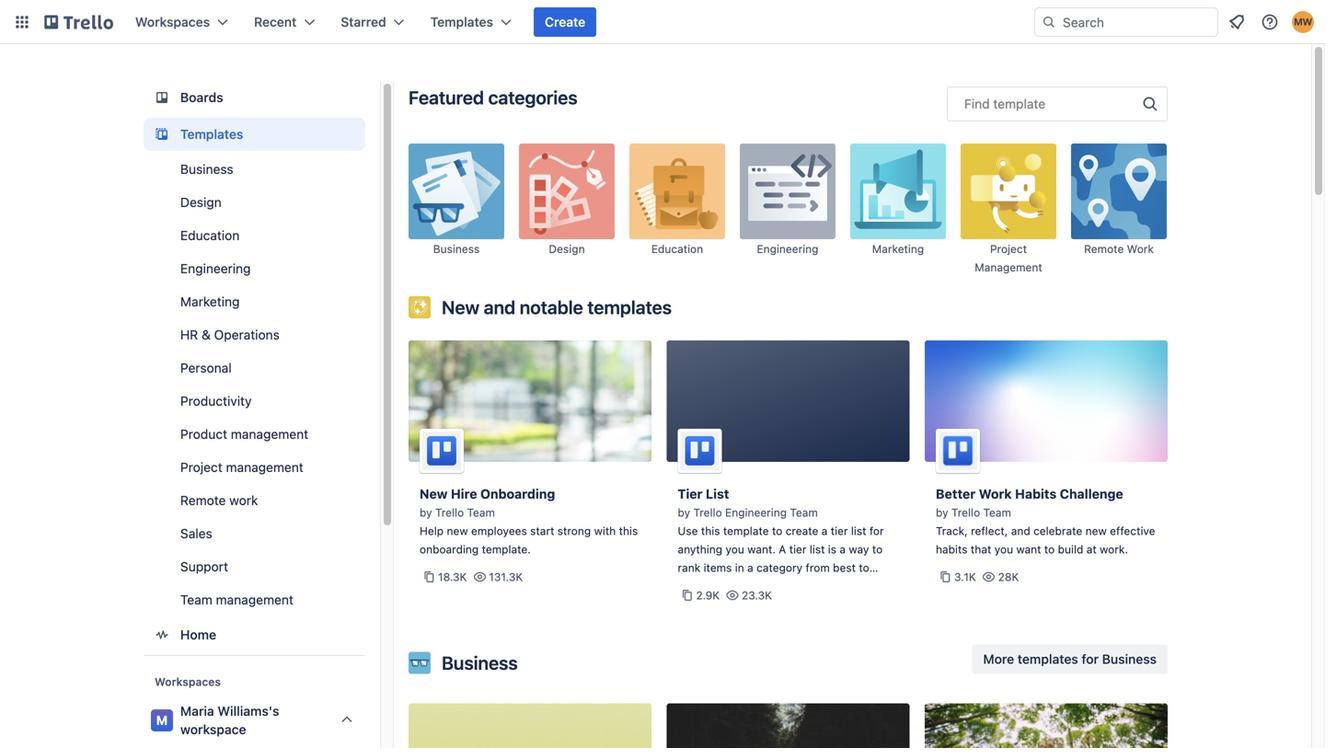 Task type: describe. For each thing, give the bounding box(es) containing it.
hire
[[451, 487, 477, 502]]

better
[[936, 487, 976, 502]]

hr & operations link
[[144, 320, 365, 350]]

team inside 'tier list by trello engineering team use this template to create a tier list for anything you want. a tier list is a way to rank items in a category from best to worst. this could be: best nba players, goat'd pasta dishes, and tastiest fast food joints.'
[[790, 506, 818, 519]]

engineering inside 'tier list by trello engineering team use this template to create a tier list for anything you want. a tier list is a way to rank items in a category from best to worst. this could be: best nba players, goat'd pasta dishes, and tastiest fast food joints.'
[[725, 506, 787, 519]]

challenge
[[1060, 487, 1124, 502]]

marketing link for the topmost project management link
[[851, 144, 946, 276]]

1 vertical spatial tier
[[790, 543, 807, 556]]

team management
[[180, 592, 294, 608]]

primary element
[[0, 0, 1326, 44]]

board image
[[151, 87, 173, 109]]

2.9k
[[696, 589, 720, 602]]

remote work icon image
[[1072, 144, 1167, 239]]

productivity link
[[144, 387, 365, 416]]

for inside 'tier list by trello engineering team use this template to create a tier list for anything you want. a tier list is a way to rank items in a category from best to worst. this could be: best nba players, goat'd pasta dishes, and tastiest fast food joints.'
[[870, 525, 884, 538]]

by inside 'new hire onboarding by trello team help new employees start strong with this onboarding template.'
[[420, 506, 432, 519]]

you inside 'tier list by trello engineering team use this template to create a tier list for anything you want. a tier list is a way to rank items in a category from best to worst. this could be: best nba players, goat'd pasta dishes, and tastiest fast food joints.'
[[726, 543, 745, 556]]

templates button
[[419, 7, 523, 37]]

0 horizontal spatial work
[[229, 493, 258, 508]]

is
[[828, 543, 837, 556]]

work.
[[1100, 543, 1129, 556]]

1 horizontal spatial a
[[822, 525, 828, 538]]

product management
[[180, 427, 308, 442]]

Find template field
[[947, 87, 1168, 122]]

you inside better work habits challenge by trello team track, reflect, and celebrate new effective habits that you want to build at work.
[[995, 543, 1014, 556]]

joints.
[[705, 617, 736, 630]]

engineering link for hr & operations link education link
[[144, 254, 365, 284]]

rank
[[678, 562, 701, 574]]

0 vertical spatial list
[[851, 525, 867, 538]]

pasta
[[720, 598, 749, 611]]

could
[[738, 580, 767, 593]]

help
[[420, 525, 444, 538]]

featured categories
[[409, 87, 578, 108]]

1 vertical spatial project management link
[[144, 453, 365, 482]]

template inside 'tier list by trello engineering team use this template to create a tier list for anything you want. a tier list is a way to rank items in a category from best to worst. this could be: best nba players, goat'd pasta dishes, and tastiest fast food joints.'
[[723, 525, 769, 538]]

0 vertical spatial marketing
[[872, 243, 924, 255]]

boards link
[[144, 81, 365, 114]]

team inside 'new hire onboarding by trello team help new employees start strong with this onboarding template.'
[[467, 506, 495, 519]]

business inside button
[[1103, 652, 1157, 667]]

goat'd
[[678, 598, 717, 611]]

templates inside button
[[1018, 652, 1079, 667]]

team down support
[[180, 592, 212, 608]]

support link
[[144, 552, 365, 582]]

to right way
[[873, 543, 883, 556]]

education link for hr & operations link
[[144, 221, 365, 250]]

1 business icon image from the top
[[409, 144, 504, 239]]

new and notable templates
[[442, 296, 672, 318]]

this
[[713, 580, 735, 593]]

to up the a
[[772, 525, 783, 538]]

trello team image
[[936, 429, 980, 473]]

track,
[[936, 525, 968, 538]]

this inside 'new hire onboarding by trello team help new employees start strong with this onboarding template.'
[[619, 525, 638, 538]]

trello engineering team image
[[678, 429, 722, 473]]

0 vertical spatial project management link
[[961, 144, 1057, 276]]

list
[[706, 487, 729, 502]]

at
[[1087, 543, 1097, 556]]

habits
[[936, 543, 968, 556]]

education icon image
[[630, 144, 725, 239]]

18.3k
[[438, 571, 467, 584]]

from
[[806, 562, 830, 574]]

onboarding
[[481, 487, 555, 502]]

0 vertical spatial work
[[1127, 243, 1154, 255]]

1 horizontal spatial project management
[[975, 243, 1043, 274]]

onboarding
[[420, 543, 479, 556]]

0 horizontal spatial remote work
[[180, 493, 258, 508]]

template board image
[[151, 123, 173, 145]]

tier
[[678, 487, 703, 502]]

personal
[[180, 360, 232, 376]]

reflect,
[[971, 525, 1008, 538]]

workspaces inside popup button
[[135, 14, 210, 29]]

design link for the topmost project management link's education link
[[519, 144, 615, 276]]

better work habits challenge by trello team track, reflect, and celebrate new effective habits that you want to build at work.
[[936, 487, 1156, 556]]

employees
[[471, 525, 527, 538]]

with
[[594, 525, 616, 538]]

management for the bottom project management link
[[226, 460, 304, 475]]

new inside better work habits challenge by trello team track, reflect, and celebrate new effective habits that you want to build at work.
[[1086, 525, 1107, 538]]

1 horizontal spatial education
[[652, 243, 703, 255]]

28k
[[998, 571, 1019, 584]]

home
[[180, 627, 216, 643]]

marketing icon image
[[851, 144, 946, 239]]

engineering link for the topmost project management link's education link
[[740, 144, 836, 276]]

home link
[[144, 619, 365, 652]]

anything
[[678, 543, 723, 556]]

tastiest
[[815, 598, 853, 611]]

maria
[[180, 704, 214, 719]]

notable
[[520, 296, 583, 318]]

create
[[786, 525, 819, 538]]

templates inside "link"
[[180, 127, 243, 142]]

use
[[678, 525, 698, 538]]

and inside 'tier list by trello engineering team use this template to create a tier list for anything you want. a tier list is a way to rank items in a category from best to worst. this could be: best nba players, goat'd pasta dishes, and tastiest fast food joints.'
[[792, 598, 812, 611]]

0 horizontal spatial project management
[[180, 460, 304, 475]]

0 vertical spatial design
[[180, 195, 222, 210]]

3.1k
[[955, 571, 977, 584]]

maria williams's workspace
[[180, 704, 279, 737]]

&
[[202, 327, 211, 342]]

23.3k
[[742, 589, 772, 602]]

131.3k
[[489, 571, 523, 584]]

for inside button
[[1082, 652, 1099, 667]]

new hire onboarding by trello team help new employees start strong with this onboarding template.
[[420, 487, 638, 556]]

1 vertical spatial workspaces
[[155, 676, 221, 689]]

boards
[[180, 90, 223, 105]]

find template
[[965, 96, 1046, 111]]

business link for hr & operations link education link
[[144, 155, 365, 184]]

0 horizontal spatial remote
[[180, 493, 226, 508]]

operations
[[214, 327, 280, 342]]

0 horizontal spatial education
[[180, 228, 240, 243]]

recent
[[254, 14, 297, 29]]

a
[[779, 543, 786, 556]]

create button
[[534, 7, 597, 37]]

more
[[984, 652, 1015, 667]]

0 vertical spatial remote work
[[1085, 243, 1154, 255]]

Search field
[[1057, 8, 1218, 36]]

nba
[[815, 580, 838, 593]]

1 vertical spatial engineering
[[180, 261, 251, 276]]

product management link
[[144, 420, 365, 449]]

template inside field
[[994, 96, 1046, 111]]



Task type: locate. For each thing, give the bounding box(es) containing it.
by inside better work habits challenge by trello team track, reflect, and celebrate new effective habits that you want to build at work.
[[936, 506, 949, 519]]

1 horizontal spatial template
[[994, 96, 1046, 111]]

1 horizontal spatial design
[[549, 243, 585, 255]]

a right create
[[822, 525, 828, 538]]

1 vertical spatial work
[[229, 493, 258, 508]]

more templates for business button
[[972, 645, 1168, 674]]

1 vertical spatial project management
[[180, 460, 304, 475]]

1 horizontal spatial and
[[792, 598, 812, 611]]

remote
[[1085, 243, 1124, 255], [180, 493, 226, 508]]

1 vertical spatial template
[[723, 525, 769, 538]]

start
[[530, 525, 555, 538]]

1 vertical spatial best
[[790, 580, 812, 593]]

marketing
[[872, 243, 924, 255], [180, 294, 240, 309]]

management down productivity link
[[231, 427, 308, 442]]

effective
[[1110, 525, 1156, 538]]

that
[[971, 543, 992, 556]]

project management icon image
[[961, 144, 1057, 239]]

to inside better work habits challenge by trello team track, reflect, and celebrate new effective habits that you want to build at work.
[[1045, 543, 1055, 556]]

1 vertical spatial templates
[[180, 127, 243, 142]]

0 horizontal spatial a
[[748, 562, 754, 574]]

0 horizontal spatial engineering link
[[144, 254, 365, 284]]

0 vertical spatial for
[[870, 525, 884, 538]]

project down project management icon
[[990, 243, 1027, 255]]

marketing down marketing icon
[[872, 243, 924, 255]]

tier
[[831, 525, 848, 538], [790, 543, 807, 556]]

education link
[[630, 144, 725, 276], [144, 221, 365, 250]]

0 horizontal spatial templates
[[180, 127, 243, 142]]

best
[[833, 562, 856, 574], [790, 580, 812, 593]]

this inside 'tier list by trello engineering team use this template to create a tier list for anything you want. a tier list is a way to rank items in a category from best to worst. this could be: best nba players, goat'd pasta dishes, and tastiest fast food joints.'
[[701, 525, 720, 538]]

templates
[[588, 296, 672, 318], [1018, 652, 1079, 667]]

strong
[[558, 525, 591, 538]]

2 horizontal spatial a
[[840, 543, 846, 556]]

workspace
[[180, 722, 246, 737]]

0 vertical spatial and
[[484, 296, 516, 318]]

want
[[1017, 543, 1042, 556]]

best down is
[[833, 562, 856, 574]]

0 horizontal spatial new
[[447, 525, 468, 538]]

a right is
[[840, 543, 846, 556]]

and left notable
[[484, 296, 516, 318]]

templates down boards
[[180, 127, 243, 142]]

a
[[822, 525, 828, 538], [840, 543, 846, 556], [748, 562, 754, 574]]

templates up featured at top left
[[431, 14, 493, 29]]

1 horizontal spatial templates
[[1018, 652, 1079, 667]]

and up want
[[1011, 525, 1031, 538]]

0 vertical spatial remote work link
[[1072, 144, 1167, 276]]

team down hire on the bottom of page
[[467, 506, 495, 519]]

featured
[[409, 87, 484, 108]]

1 vertical spatial a
[[840, 543, 846, 556]]

project down product
[[180, 460, 223, 475]]

trello down hire on the bottom of page
[[435, 506, 464, 519]]

team up create
[[790, 506, 818, 519]]

1 horizontal spatial education link
[[630, 144, 725, 276]]

hr
[[180, 327, 198, 342]]

0 vertical spatial engineering
[[757, 243, 819, 255]]

1 horizontal spatial engineering link
[[740, 144, 836, 276]]

1 vertical spatial remote work
[[180, 493, 258, 508]]

0 vertical spatial workspaces
[[135, 14, 210, 29]]

remote work link
[[1072, 144, 1167, 276], [144, 486, 365, 516]]

workspaces
[[135, 14, 210, 29], [155, 676, 221, 689]]

fast
[[857, 598, 876, 611]]

0 horizontal spatial and
[[484, 296, 516, 318]]

0 horizontal spatial you
[[726, 543, 745, 556]]

management
[[975, 261, 1043, 274], [231, 427, 308, 442], [226, 460, 304, 475], [216, 592, 294, 608]]

template.
[[482, 543, 531, 556]]

templates
[[431, 14, 493, 29], [180, 127, 243, 142]]

0 vertical spatial project management
[[975, 243, 1043, 274]]

m
[[156, 713, 168, 728]]

support
[[180, 559, 228, 574]]

education link for the topmost project management link
[[630, 144, 725, 276]]

to down celebrate
[[1045, 543, 1055, 556]]

category
[[757, 562, 803, 574]]

for right more
[[1082, 652, 1099, 667]]

sales
[[180, 526, 212, 541]]

team
[[467, 506, 495, 519], [790, 506, 818, 519], [984, 506, 1012, 519], [180, 592, 212, 608]]

maria williams (mariawilliams94) image
[[1292, 11, 1315, 33]]

1 vertical spatial new
[[420, 487, 448, 502]]

be:
[[770, 580, 786, 593]]

trello inside 'new hire onboarding by trello team help new employees start strong with this onboarding template.'
[[435, 506, 464, 519]]

worst.
[[678, 580, 710, 593]]

personal link
[[144, 353, 365, 383]]

0 horizontal spatial trello
[[435, 506, 464, 519]]

work down remote work icon
[[1127, 243, 1154, 255]]

marketing link
[[851, 144, 946, 276], [144, 287, 365, 317]]

management for team management link
[[216, 592, 294, 608]]

by up "help"
[[420, 506, 432, 519]]

design down the templates "link"
[[180, 195, 222, 210]]

template up "want."
[[723, 525, 769, 538]]

project management link
[[961, 144, 1057, 276], [144, 453, 365, 482]]

celebrate
[[1034, 525, 1083, 538]]

0 horizontal spatial design link
[[144, 188, 365, 217]]

design icon image
[[519, 144, 615, 239]]

management down project management icon
[[975, 261, 1043, 274]]

project management down product management on the bottom of the page
[[180, 460, 304, 475]]

design
[[180, 195, 222, 210], [549, 243, 585, 255]]

2 trello from the left
[[694, 506, 722, 519]]

new up at
[[1086, 525, 1107, 538]]

0 vertical spatial templates
[[588, 296, 672, 318]]

1 horizontal spatial marketing
[[872, 243, 924, 255]]

templates link
[[144, 118, 365, 151]]

open information menu image
[[1261, 13, 1280, 31]]

new inside 'new hire onboarding by trello team help new employees start strong with this onboarding template.'
[[447, 525, 468, 538]]

work
[[1127, 243, 1154, 255], [229, 493, 258, 508]]

trello down better
[[952, 506, 981, 519]]

food
[[678, 617, 702, 630]]

1 horizontal spatial trello
[[694, 506, 722, 519]]

1 vertical spatial marketing link
[[144, 287, 365, 317]]

new left hire on the bottom of page
[[420, 487, 448, 502]]

1 you from the left
[[726, 543, 745, 556]]

2 vertical spatial a
[[748, 562, 754, 574]]

1 horizontal spatial you
[[995, 543, 1014, 556]]

search image
[[1042, 15, 1057, 29]]

1 horizontal spatial this
[[701, 525, 720, 538]]

design down 'design icon'
[[549, 243, 585, 255]]

0 vertical spatial project
[[990, 243, 1027, 255]]

productivity
[[180, 394, 252, 409]]

engineering link
[[740, 144, 836, 276], [144, 254, 365, 284]]

remote work up sales
[[180, 493, 258, 508]]

remote up sales
[[180, 493, 226, 508]]

templates right notable
[[588, 296, 672, 318]]

and
[[484, 296, 516, 318], [1011, 525, 1031, 538], [792, 598, 812, 611]]

build
[[1058, 543, 1084, 556]]

in
[[735, 562, 744, 574]]

0 vertical spatial templates
[[431, 14, 493, 29]]

1 new from the left
[[447, 525, 468, 538]]

1 vertical spatial list
[[810, 543, 825, 556]]

0 horizontal spatial remote work link
[[144, 486, 365, 516]]

0 horizontal spatial design
[[180, 195, 222, 210]]

template
[[994, 96, 1046, 111], [723, 525, 769, 538]]

1 horizontal spatial remote
[[1085, 243, 1124, 255]]

a right in
[[748, 562, 754, 574]]

1 horizontal spatial business link
[[409, 144, 504, 276]]

business icon image
[[409, 144, 504, 239], [409, 652, 431, 674]]

1 horizontal spatial tier
[[831, 525, 848, 538]]

0 vertical spatial template
[[994, 96, 1046, 111]]

2 vertical spatial and
[[792, 598, 812, 611]]

1 horizontal spatial remote work
[[1085, 243, 1154, 255]]

1 this from the left
[[619, 525, 638, 538]]

new inside 'new hire onboarding by trello team help new employees start strong with this onboarding template.'
[[420, 487, 448, 502]]

want.
[[748, 543, 776, 556]]

business link
[[409, 144, 504, 276], [144, 155, 365, 184]]

trello down list
[[694, 506, 722, 519]]

tier up is
[[831, 525, 848, 538]]

1 by from the left
[[420, 506, 432, 519]]

tier right the a
[[790, 543, 807, 556]]

1 vertical spatial templates
[[1018, 652, 1079, 667]]

1 horizontal spatial work
[[1127, 243, 1154, 255]]

template right find
[[994, 96, 1046, 111]]

1 horizontal spatial new
[[1086, 525, 1107, 538]]

for
[[870, 525, 884, 538], [1082, 652, 1099, 667]]

0 vertical spatial best
[[833, 562, 856, 574]]

design link for hr & operations link education link
[[144, 188, 365, 217]]

0 horizontal spatial list
[[810, 543, 825, 556]]

2 business icon image from the top
[[409, 652, 431, 674]]

1 horizontal spatial remote work link
[[1072, 144, 1167, 276]]

0 horizontal spatial template
[[723, 525, 769, 538]]

items
[[704, 562, 732, 574]]

2 horizontal spatial and
[[1011, 525, 1031, 538]]

0 horizontal spatial marketing
[[180, 294, 240, 309]]

0 horizontal spatial best
[[790, 580, 812, 593]]

starred button
[[330, 7, 416, 37]]

engineering up &
[[180, 261, 251, 276]]

new up onboarding
[[447, 525, 468, 538]]

work up "sales" link
[[229, 493, 258, 508]]

more templates for business
[[984, 652, 1157, 667]]

1 horizontal spatial project management link
[[961, 144, 1057, 276]]

back to home image
[[44, 7, 113, 37]]

this right with
[[619, 525, 638, 538]]

team inside better work habits challenge by trello team track, reflect, and celebrate new effective habits that you want to build at work.
[[984, 506, 1012, 519]]

templates right more
[[1018, 652, 1079, 667]]

0 vertical spatial marketing link
[[851, 144, 946, 276]]

1 horizontal spatial marketing link
[[851, 144, 946, 276]]

product
[[180, 427, 227, 442]]

0 vertical spatial remote
[[1085, 243, 1124, 255]]

0 horizontal spatial templates
[[588, 296, 672, 318]]

dishes,
[[752, 598, 789, 611]]

habits
[[1015, 487, 1057, 502]]

by inside 'tier list by trello engineering team use this template to create a tier list for anything you want. a tier list is a way to rank items in a category from best to worst. this could be: best nba players, goat'd pasta dishes, and tastiest fast food joints.'
[[678, 506, 691, 519]]

williams's
[[218, 704, 279, 719]]

0 horizontal spatial this
[[619, 525, 638, 538]]

workspaces up maria
[[155, 676, 221, 689]]

management down product management link
[[226, 460, 304, 475]]

for up players, at the right bottom of page
[[870, 525, 884, 538]]

0 vertical spatial business icon image
[[409, 144, 504, 239]]

by up track,
[[936, 506, 949, 519]]

to up players, at the right bottom of page
[[859, 562, 870, 574]]

3 trello from the left
[[952, 506, 981, 519]]

tier list by trello engineering team use this template to create a tier list for anything you want. a tier list is a way to rank items in a category from best to worst. this could be: best nba players, goat'd pasta dishes, and tastiest fast food joints.
[[678, 487, 884, 630]]

project management
[[975, 243, 1043, 274], [180, 460, 304, 475]]

project management down project management icon
[[975, 243, 1043, 274]]

0 vertical spatial new
[[442, 296, 480, 318]]

players,
[[841, 580, 882, 593]]

list up way
[[851, 525, 867, 538]]

0 horizontal spatial project
[[180, 460, 223, 475]]

1 horizontal spatial list
[[851, 525, 867, 538]]

3 by from the left
[[936, 506, 949, 519]]

workspaces button
[[124, 7, 239, 37]]

business link for the topmost project management link's education link
[[409, 144, 504, 276]]

marketing link for hr & operations link
[[144, 287, 365, 317]]

1 trello from the left
[[435, 506, 464, 519]]

team down work
[[984, 506, 1012, 519]]

new for new hire onboarding by trello team help new employees start strong with this onboarding template.
[[420, 487, 448, 502]]

by up use
[[678, 506, 691, 519]]

1 vertical spatial design
[[549, 243, 585, 255]]

2 new from the left
[[1086, 525, 1107, 538]]

best right be:
[[790, 580, 812, 593]]

engineering down 'engineering icon'
[[757, 243, 819, 255]]

0 horizontal spatial by
[[420, 506, 432, 519]]

engineering up "want."
[[725, 506, 787, 519]]

trello team image
[[420, 429, 464, 473]]

1 horizontal spatial project
[[990, 243, 1027, 255]]

2 by from the left
[[678, 506, 691, 519]]

1 vertical spatial and
[[1011, 525, 1031, 538]]

marketing up &
[[180, 294, 240, 309]]

new
[[447, 525, 468, 538], [1086, 525, 1107, 538]]

0 notifications image
[[1226, 11, 1248, 33]]

management down the support link
[[216, 592, 294, 608]]

1 vertical spatial marketing
[[180, 294, 240, 309]]

templates inside popup button
[[431, 14, 493, 29]]

1 vertical spatial project
[[180, 460, 223, 475]]

and inside better work habits challenge by trello team track, reflect, and celebrate new effective habits that you want to build at work.
[[1011, 525, 1031, 538]]

engineering
[[757, 243, 819, 255], [180, 261, 251, 276], [725, 506, 787, 519]]

2 horizontal spatial by
[[936, 506, 949, 519]]

2 vertical spatial engineering
[[725, 506, 787, 519]]

home image
[[151, 624, 173, 646]]

trello
[[435, 506, 464, 519], [694, 506, 722, 519], [952, 506, 981, 519]]

list
[[851, 525, 867, 538], [810, 543, 825, 556]]

0 vertical spatial tier
[[831, 525, 848, 538]]

0 horizontal spatial tier
[[790, 543, 807, 556]]

workspaces up board image
[[135, 14, 210, 29]]

find
[[965, 96, 990, 111]]

remote work down remote work icon
[[1085, 243, 1154, 255]]

management for product management link
[[231, 427, 308, 442]]

new left notable
[[442, 296, 480, 318]]

1 horizontal spatial for
[[1082, 652, 1099, 667]]

2 horizontal spatial trello
[[952, 506, 981, 519]]

this up anything
[[701, 525, 720, 538]]

sales link
[[144, 519, 365, 549]]

and right the dishes,
[[792, 598, 812, 611]]

list left is
[[810, 543, 825, 556]]

2 this from the left
[[701, 525, 720, 538]]

0 horizontal spatial marketing link
[[144, 287, 365, 317]]

project inside project management
[[990, 243, 1027, 255]]

1 vertical spatial business icon image
[[409, 652, 431, 674]]

1 vertical spatial remote
[[180, 493, 226, 508]]

this
[[619, 525, 638, 538], [701, 525, 720, 538]]

0 horizontal spatial education link
[[144, 221, 365, 250]]

0 vertical spatial a
[[822, 525, 828, 538]]

team management link
[[144, 585, 365, 615]]

project
[[990, 243, 1027, 255], [180, 460, 223, 475]]

you right that
[[995, 543, 1014, 556]]

trello inside 'tier list by trello engineering team use this template to create a tier list for anything you want. a tier list is a way to rank items in a category from best to worst. this could be: best nba players, goat'd pasta dishes, and tastiest fast food joints.'
[[694, 506, 722, 519]]

remote down remote work icon
[[1085, 243, 1124, 255]]

hr & operations
[[180, 327, 280, 342]]

work
[[979, 487, 1012, 502]]

new for new and notable templates
[[442, 296, 480, 318]]

way
[[849, 543, 869, 556]]

2 you from the left
[[995, 543, 1014, 556]]

categories
[[488, 87, 578, 108]]

education
[[180, 228, 240, 243], [652, 243, 703, 255]]

you up in
[[726, 543, 745, 556]]

0 horizontal spatial for
[[870, 525, 884, 538]]

engineering icon image
[[740, 144, 836, 239]]

1 horizontal spatial design link
[[519, 144, 615, 276]]

recent button
[[243, 7, 326, 37]]

trello inside better work habits challenge by trello team track, reflect, and celebrate new effective habits that you want to build at work.
[[952, 506, 981, 519]]



Task type: vqa. For each thing, say whether or not it's contained in the screenshot.


